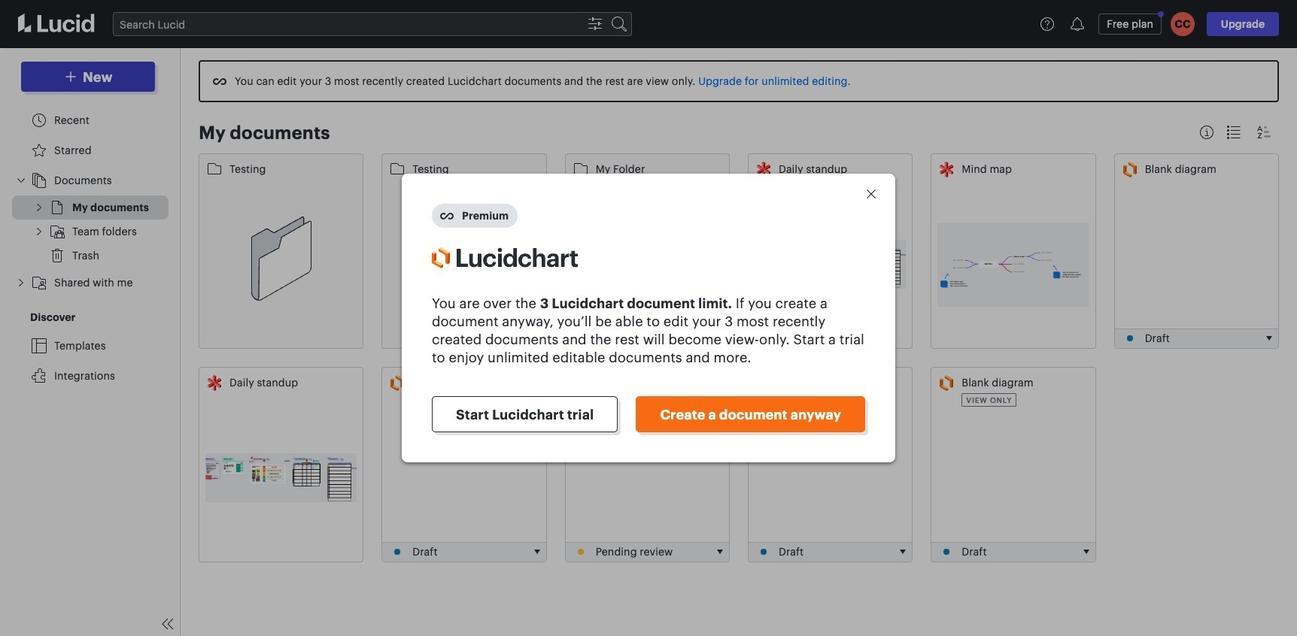 Task type: describe. For each thing, give the bounding box(es) containing it.
3 row from the left
[[565, 154, 730, 349]]

Search Lucid text field
[[114, 13, 583, 35]]

2 row from the left
[[382, 154, 547, 349]]



Task type: vqa. For each thing, say whether or not it's contained in the screenshot.
2nd row from the right
yes



Task type: locate. For each thing, give the bounding box(es) containing it.
group
[[12, 196, 169, 268]]

1 row from the left
[[199, 154, 364, 349]]

grid
[[199, 154, 1280, 563]]

1 horizontal spatial row
[[382, 154, 547, 349]]

row
[[199, 154, 364, 349], [382, 154, 547, 349], [565, 154, 730, 349]]

2 horizontal spatial row
[[565, 154, 730, 349]]

tree
[[12, 105, 169, 391]]

0 horizontal spatial row
[[199, 154, 364, 349]]



